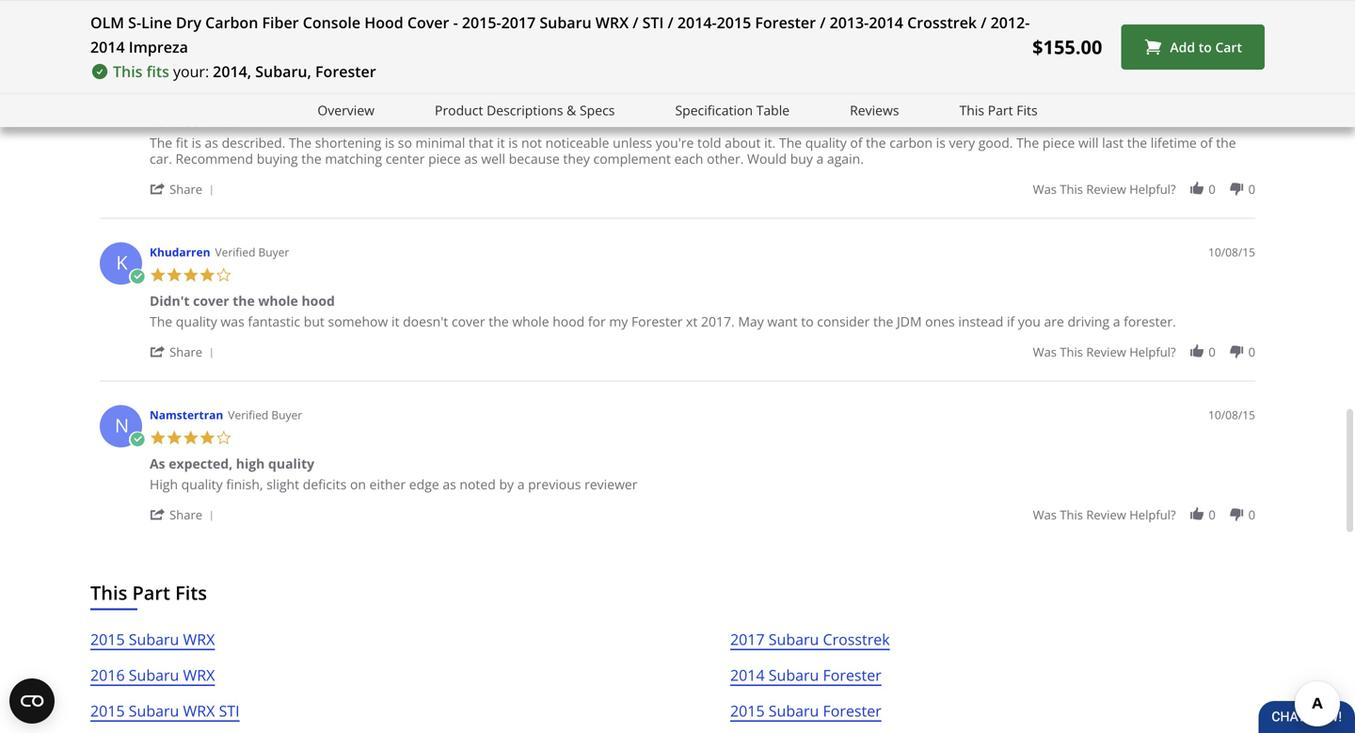 Task type: vqa. For each thing, say whether or not it's contained in the screenshot.
'our'
no



Task type: describe. For each thing, give the bounding box(es) containing it.
quality up slight in the bottom of the page
[[268, 455, 314, 472]]

share for k
[[170, 344, 202, 360]]

for
[[588, 312, 606, 330]]

fiber
[[262, 12, 299, 32]]

subaru for 2017 subaru crosstrek
[[769, 629, 819, 649]]

that
[[469, 134, 493, 152]]

star image down khudarren
[[166, 267, 183, 283]]

was this review helpful? for k
[[1033, 344, 1176, 360]]

namstertran
[[150, 407, 223, 423]]

4 / from the left
[[981, 12, 987, 32]]

0 right vote up review by pampito11 on  8 oct 2015 icon
[[1209, 2, 1216, 19]]

shortening
[[315, 134, 381, 152]]

carbon
[[205, 12, 258, 32]]

other.
[[707, 150, 744, 168]]

you're
[[656, 134, 694, 152]]

noted
[[460, 475, 496, 493]]

want
[[767, 312, 798, 330]]

this for k
[[1060, 344, 1083, 360]]

helpful? for n
[[1129, 506, 1176, 523]]

buying
[[257, 150, 298, 168]]

verified buyer heading for n
[[228, 407, 302, 423]]

it inside as described. the fit is as described. the shortening is so minimal that it is not noticeable unless you're told about it. the quality of the carbon is very good. the piece will last the lifetime of the car. recommend buying the matching center piece as well because they complement each other. would buy a again.
[[497, 134, 505, 152]]

share for n
[[170, 506, 202, 523]]

line
[[141, 12, 172, 32]]

the up vote down review by covington84 on  8 oct 2015 image
[[1216, 134, 1236, 152]]

1 this from the top
[[1060, 2, 1083, 19]]

the left shortening
[[289, 134, 312, 152]]

sti inside olm s-line dry carbon fiber console hood cover - 2015-2017 subaru wrx / sti / 2014-2015 forester / 2013-2014 crosstrek / 2012- 2014 impreza
[[642, 12, 664, 32]]

didn't
[[150, 292, 190, 310]]

forester inside olm s-line dry carbon fiber console hood cover - 2015-2017 subaru wrx / sti / 2014-2015 forester / 2013-2014 crosstrek / 2012- 2014 impreza
[[755, 12, 816, 32]]

0 right vote down review by khudarren on  8 oct 2015 icon
[[1248, 344, 1255, 360]]

your:
[[173, 61, 209, 81]]

cover
[[407, 12, 449, 32]]

review for c
[[1086, 181, 1126, 198]]

not
[[521, 134, 542, 152]]

product descriptions & specs
[[435, 101, 615, 119]]

star image down khudarren verified buyer
[[199, 267, 215, 283]]

verified for k
[[215, 244, 255, 260]]

good.
[[978, 134, 1013, 152]]

as described. heading
[[150, 113, 236, 135]]

wrx inside olm s-line dry carbon fiber console hood cover - 2015-2017 subaru wrx / sti / 2014-2015 forester / 2013-2014 crosstrek / 2012- 2014 impreza
[[595, 12, 629, 32]]

slight
[[266, 475, 299, 493]]

last
[[1102, 134, 1124, 152]]

helpful? for k
[[1129, 344, 1176, 360]]

1 is from the left
[[192, 134, 201, 152]]

may
[[738, 312, 764, 330]]

2016 subaru wrx
[[90, 665, 215, 685]]

2014 subaru forester
[[730, 665, 882, 685]]

if
[[1007, 312, 1015, 330]]

you
[[1018, 312, 1041, 330]]

as expected, high quality high quality finish, slight deficits on either edge as noted by a previous reviewer
[[150, 455, 638, 493]]

fits
[[146, 61, 169, 81]]

1 vertical spatial 2014
[[90, 37, 125, 57]]

wrx for 2015 subaru wrx sti
[[183, 701, 215, 721]]

share image for c
[[150, 181, 166, 197]]

each
[[674, 150, 703, 168]]

verified for c
[[224, 65, 265, 81]]

wrx for 2015 subaru wrx
[[183, 629, 215, 649]]

consider
[[817, 312, 870, 330]]

driving
[[1068, 312, 1109, 330]]

specification
[[675, 101, 753, 119]]

2 vertical spatial this
[[90, 580, 127, 606]]

the right it.
[[779, 134, 802, 152]]

a inside as expected, high quality high quality finish, slight deficits on either edge as noted by a previous reviewer
[[517, 475, 525, 493]]

0 right vote up review by khudarren on  8 oct 2015 image
[[1209, 344, 1216, 360]]

0 right vote down review by namstertran on  8 oct 2015 image
[[1248, 506, 1255, 523]]

vote down review by khudarren on  8 oct 2015 image
[[1228, 344, 1245, 360]]

but
[[304, 312, 325, 330]]

verified buyer heading for k
[[215, 244, 289, 260]]

didn't cover the whole hood the quality was fantastic but somehow it doesn't cover the whole hood for my forester xt 2017. may want to consider the jdm ones instead if you are driving a forester.
[[150, 292, 1176, 330]]

add
[[1170, 38, 1195, 56]]

the up was
[[233, 292, 255, 310]]

0 right vote up review by covington84 on  8 oct 2015 image at top
[[1209, 181, 1216, 198]]

reviews
[[850, 101, 899, 119]]

2015-
[[462, 12, 501, 32]]

share button for k
[[150, 343, 221, 360]]

2 / from the left
[[668, 12, 674, 32]]

fantastic
[[248, 312, 300, 330]]

vote down review by covington84 on  8 oct 2015 image
[[1228, 181, 1245, 197]]

carbon
[[889, 134, 933, 152]]

subaru for 2014 subaru forester
[[769, 665, 819, 685]]

0 horizontal spatial whole
[[258, 292, 298, 310]]

it.
[[764, 134, 776, 152]]

subaru,
[[255, 61, 311, 81]]

complement
[[593, 150, 671, 168]]

0 horizontal spatial this part fits
[[90, 580, 207, 606]]

open widget image
[[9, 678, 55, 724]]

product descriptions & specs link
[[435, 100, 615, 121]]

1 horizontal spatial whole
[[512, 312, 549, 330]]

0 vertical spatial cover
[[193, 292, 229, 310]]

was for n
[[1033, 506, 1057, 523]]

share image for k
[[150, 344, 166, 360]]

2 is from the left
[[385, 134, 394, 152]]

add to cart button
[[1121, 24, 1265, 70]]

because
[[509, 150, 560, 168]]

0 right vote down review by pampito11 on  8 oct 2015 icon
[[1248, 2, 1255, 19]]

finish,
[[226, 475, 263, 493]]

as expected, high quality heading
[[150, 455, 314, 476]]

star image up expected, at bottom left
[[199, 430, 215, 446]]

vote up review by covington84 on  8 oct 2015 image
[[1189, 181, 1205, 197]]

cart
[[1215, 38, 1242, 56]]

this for n
[[1060, 506, 1083, 523]]

2 of from the left
[[1200, 134, 1213, 152]]

2015 subaru wrx
[[90, 629, 215, 649]]

1 / from the left
[[633, 12, 638, 32]]

subaru for 2015 subaru wrx
[[129, 629, 179, 649]]

edge
[[409, 475, 439, 493]]

the left jdm
[[873, 312, 893, 330]]

seperator image for k
[[206, 348, 217, 359]]

the right good.
[[1016, 134, 1039, 152]]

was for k
[[1033, 344, 1057, 360]]

minimal
[[415, 134, 465, 152]]

was this review helpful? for n
[[1033, 506, 1176, 523]]

somehow
[[328, 312, 388, 330]]

0 vertical spatial 2014
[[869, 12, 903, 32]]

doesn't
[[403, 312, 448, 330]]

1 was from the top
[[1033, 2, 1057, 19]]

would
[[747, 150, 787, 168]]

by
[[499, 475, 514, 493]]

will
[[1078, 134, 1099, 152]]

2012-
[[991, 12, 1030, 32]]

unless
[[613, 134, 652, 152]]

impreza
[[129, 37, 188, 57]]

1 vertical spatial sti
[[219, 701, 240, 721]]

1 group from the top
[[1033, 2, 1255, 19]]

the right 'doesn't'
[[489, 312, 509, 330]]

0 vertical spatial part
[[988, 101, 1013, 119]]

well
[[481, 150, 505, 168]]

namstertran verified buyer
[[150, 407, 302, 423]]

the left fit
[[150, 134, 172, 152]]

forester inside didn't cover the whole hood the quality was fantastic but somehow it doesn't cover the whole hood for my forester xt 2017. may want to consider the jdm ones instead if you are driving a forester.
[[631, 312, 683, 330]]

0 right vote down review by covington84 on  8 oct 2015 image
[[1248, 181, 1255, 198]]

2017 inside olm s-line dry carbon fiber console hood cover - 2015-2017 subaru wrx / sti / 2014-2015 forester / 2013-2014 crosstrek / 2012- 2014 impreza
[[501, 12, 536, 32]]

1 vertical spatial this
[[959, 101, 984, 119]]

center
[[386, 150, 425, 168]]

jdm
[[897, 312, 922, 330]]

subaru for 2016 subaru wrx
[[129, 665, 179, 685]]

lifetime
[[1151, 134, 1197, 152]]

table
[[756, 101, 790, 119]]

k
[[116, 249, 128, 275]]

empty star image for n
[[215, 430, 232, 446]]

group for n
[[1033, 506, 1255, 523]]

review date 10/08/15 element for n
[[1208, 407, 1255, 423]]

as inside as expected, high quality high quality finish, slight deficits on either edge as noted by a previous reviewer
[[443, 475, 456, 493]]

-
[[453, 12, 458, 32]]

subaru inside olm s-line dry carbon fiber console hood cover - 2015-2017 subaru wrx / sti / 2014-2015 forester / 2013-2014 crosstrek / 2012- 2014 impreza
[[540, 12, 592, 32]]

previous
[[528, 475, 581, 493]]

forester up overview
[[315, 61, 376, 81]]

2015 for 2015 subaru forester
[[730, 701, 765, 721]]

2015 subaru wrx link
[[90, 627, 215, 663]]

0 vertical spatial described.
[[169, 113, 236, 131]]

on
[[350, 475, 366, 493]]

specs
[[580, 101, 615, 119]]

1 vertical spatial described.
[[222, 134, 285, 152]]

buyer for c
[[268, 65, 299, 81]]

crosstrek inside olm s-line dry carbon fiber console hood cover - 2015-2017 subaru wrx / sti / 2014-2015 forester / 2013-2014 crosstrek / 2012- 2014 impreza
[[907, 12, 977, 32]]

0 horizontal spatial as
[[205, 134, 218, 152]]

10/08/15 for c
[[1208, 65, 1255, 81]]



Task type: locate. For each thing, give the bounding box(es) containing it.
as inside as described. the fit is as described. the shortening is so minimal that it is not noticeable unless you're told about it. the quality of the carbon is very good. the piece will last the lifetime of the car. recommend buying the matching center piece as well because they complement each other. would buy a again.
[[150, 113, 165, 131]]

part up good.
[[988, 101, 1013, 119]]

/
[[633, 12, 638, 32], [668, 12, 674, 32], [820, 12, 826, 32], [981, 12, 987, 32]]

0 vertical spatial this part fits
[[959, 101, 1038, 119]]

1 10/08/15 from the top
[[1208, 65, 1255, 81]]

1 horizontal spatial as
[[443, 475, 456, 493]]

verified buyer heading down fiber in the left top of the page
[[224, 65, 299, 81]]

0 horizontal spatial it
[[391, 312, 399, 330]]

the right 'buying' at left
[[301, 150, 322, 168]]

3 share from the top
[[170, 506, 202, 523]]

quality down expected, at bottom left
[[181, 475, 223, 493]]

cover up was
[[193, 292, 229, 310]]

circle checkmark image for n
[[129, 431, 145, 448]]

2014,
[[213, 61, 251, 81]]

3 share image from the top
[[150, 506, 166, 523]]

this part fits
[[959, 101, 1038, 119], [90, 580, 207, 606]]

was this review helpful?
[[1033, 2, 1176, 19], [1033, 181, 1176, 198], [1033, 344, 1176, 360], [1033, 506, 1176, 523]]

0 horizontal spatial a
[[517, 475, 525, 493]]

hood left for
[[553, 312, 585, 330]]

a right the by
[[517, 475, 525, 493]]

2 horizontal spatial 2014
[[869, 12, 903, 32]]

was this review helpful? left the vote up review by namstertran on  8 oct 2015 image
[[1033, 506, 1176, 523]]

4 this from the top
[[1060, 506, 1083, 523]]

2017 right the -
[[501, 12, 536, 32]]

quality down didn't
[[176, 312, 217, 330]]

as described. the fit is as described. the shortening is so minimal that it is not noticeable unless you're told about it. the quality of the carbon is very good. the piece will last the lifetime of the car. recommend buying the matching center piece as well because they complement each other. would buy a again.
[[150, 113, 1236, 168]]

1 vertical spatial review date 10/08/15 element
[[1208, 244, 1255, 260]]

1 vertical spatial a
[[1113, 312, 1120, 330]]

vote up review by pampito11 on  8 oct 2015 image
[[1189, 2, 1205, 18]]

a right buy
[[816, 150, 824, 168]]

seperator image
[[206, 185, 217, 196], [206, 348, 217, 359]]

a
[[816, 150, 824, 168], [1113, 312, 1120, 330], [517, 475, 525, 493]]

group for c
[[1033, 181, 1255, 198]]

0 vertical spatial it
[[497, 134, 505, 152]]

verified up high
[[228, 407, 268, 423]]

forester left '2013-'
[[755, 12, 816, 32]]

tab panel
[[90, 0, 1265, 543]]

1 empty star image from the top
[[215, 267, 232, 283]]

fits inside this part fits link
[[1017, 101, 1038, 119]]

recommend
[[176, 150, 253, 168]]

star image up didn't
[[150, 267, 166, 283]]

1 horizontal spatial part
[[988, 101, 1013, 119]]

seperator image down recommend
[[206, 185, 217, 196]]

high
[[236, 455, 265, 472]]

buyer up slight in the bottom of the page
[[271, 407, 302, 423]]

2 vertical spatial verified
[[228, 407, 268, 423]]

2017 up 2014 subaru forester on the right bottom of page
[[730, 629, 765, 649]]

0 vertical spatial crosstrek
[[907, 12, 977, 32]]

1 vertical spatial hood
[[553, 312, 585, 330]]

2015 for 2015 subaru wrx sti
[[90, 701, 125, 721]]

wrx down 2016 subaru wrx link
[[183, 701, 215, 721]]

to inside button
[[1199, 38, 1212, 56]]

review for k
[[1086, 344, 1126, 360]]

2016 subaru wrx link
[[90, 663, 215, 699]]

seperator image down didn't cover the whole hood heading
[[206, 348, 217, 359]]

3 was this review helpful? from the top
[[1033, 344, 1176, 360]]

1 vertical spatial this part fits
[[90, 580, 207, 606]]

star image down namstertran
[[150, 430, 166, 446]]

3 helpful? from the top
[[1129, 344, 1176, 360]]

2 was this review helpful? from the top
[[1033, 181, 1176, 198]]

0 horizontal spatial part
[[132, 580, 170, 606]]

is
[[192, 134, 201, 152], [385, 134, 394, 152], [508, 134, 518, 152], [936, 134, 946, 152]]

so
[[398, 134, 412, 152]]

again.
[[827, 150, 864, 168]]

group
[[1033, 2, 1255, 19], [1033, 181, 1255, 198], [1033, 344, 1255, 360], [1033, 506, 1255, 523]]

2 seperator image from the top
[[206, 348, 217, 359]]

0 vertical spatial a
[[816, 150, 824, 168]]

2 vertical spatial share
[[170, 506, 202, 523]]

1 helpful? from the top
[[1129, 2, 1176, 19]]

piece left will
[[1042, 134, 1075, 152]]

share button for n
[[150, 505, 221, 523]]

2 review from the top
[[1086, 181, 1126, 198]]

empty star image down namstertran verified buyer
[[215, 430, 232, 446]]

deficits
[[303, 475, 347, 493]]

the right 'last' at top
[[1127, 134, 1147, 152]]

1 vertical spatial 10/08/15
[[1208, 244, 1255, 260]]

2 helpful? from the top
[[1129, 181, 1176, 198]]

3 review from the top
[[1086, 344, 1126, 360]]

noticeable
[[545, 134, 609, 152]]

2 share from the top
[[170, 344, 202, 360]]

3 / from the left
[[820, 12, 826, 32]]

verified buyer heading up didn't cover the whole hood heading
[[215, 244, 289, 260]]

1 as from the top
[[150, 113, 165, 131]]

1 was this review helpful? from the top
[[1033, 2, 1176, 19]]

0 vertical spatial verified
[[224, 65, 265, 81]]

c
[[116, 71, 128, 96]]

as right fit
[[205, 134, 218, 152]]

1 horizontal spatial hood
[[553, 312, 585, 330]]

2015 subaru forester
[[730, 701, 882, 721]]

cover right 'doesn't'
[[452, 312, 485, 330]]

to inside didn't cover the whole hood the quality was fantastic but somehow it doesn't cover the whole hood for my forester xt 2017. may want to consider the jdm ones instead if you are driving a forester.
[[801, 312, 814, 330]]

10/08/15 for k
[[1208, 244, 1255, 260]]

2 vertical spatial 10/08/15
[[1208, 407, 1255, 423]]

console
[[303, 12, 360, 32]]

3 group from the top
[[1033, 344, 1255, 360]]

0 vertical spatial hood
[[302, 292, 335, 310]]

as for n
[[150, 455, 165, 472]]

2 share button from the top
[[150, 343, 221, 360]]

review down driving
[[1086, 344, 1126, 360]]

review date 10/08/15 element for k
[[1208, 244, 1255, 260]]

it inside didn't cover the whole hood the quality was fantastic but somehow it doesn't cover the whole hood for my forester xt 2017. may want to consider the jdm ones instead if you are driving a forester.
[[391, 312, 399, 330]]

3 was from the top
[[1033, 344, 1057, 360]]

was
[[1033, 2, 1057, 19], [1033, 181, 1057, 198], [1033, 344, 1057, 360], [1033, 506, 1057, 523]]

fits down '$155.00'
[[1017, 101, 1038, 119]]

forester left xt
[[631, 312, 683, 330]]

1 circle checkmark image from the top
[[129, 269, 145, 285]]

part up 2015 subaru wrx
[[132, 580, 170, 606]]

of down reviews link at the right of the page
[[850, 134, 862, 152]]

0 horizontal spatial piece
[[428, 150, 461, 168]]

0 right the vote up review by namstertran on  8 oct 2015 image
[[1209, 506, 1216, 523]]

whole up fantastic
[[258, 292, 298, 310]]

the
[[150, 134, 172, 152], [289, 134, 312, 152], [779, 134, 802, 152], [1016, 134, 1039, 152], [150, 312, 172, 330]]

vote up review by khudarren on  8 oct 2015 image
[[1189, 344, 1205, 360]]

1 share from the top
[[170, 181, 202, 198]]

quality inside as described. the fit is as described. the shortening is so minimal that it is not noticeable unless you're told about it. the quality of the carbon is very good. the piece will last the lifetime of the car. recommend buying the matching center piece as well because they complement each other. would buy a again.
[[805, 134, 847, 152]]

0 vertical spatial sti
[[642, 12, 664, 32]]

0 horizontal spatial fits
[[175, 580, 207, 606]]

3 10/08/15 from the top
[[1208, 407, 1255, 423]]

olm
[[90, 12, 124, 32]]

4 review from the top
[[1086, 506, 1126, 523]]

forester down the 2017 subaru crosstrek link
[[823, 665, 882, 685]]

1 horizontal spatial cover
[[452, 312, 485, 330]]

0 vertical spatial 2017
[[501, 12, 536, 32]]

share image down high
[[150, 506, 166, 523]]

was this review helpful? for c
[[1033, 181, 1176, 198]]

star image
[[150, 88, 166, 104], [150, 267, 166, 283], [166, 267, 183, 283], [199, 267, 215, 283], [150, 430, 166, 446], [199, 430, 215, 446]]

0 vertical spatial circle checkmark image
[[129, 269, 145, 285]]

group for k
[[1033, 344, 1255, 360]]

wrx left 2014-
[[595, 12, 629, 32]]

2 as from the top
[[150, 455, 165, 472]]

subaru
[[540, 12, 592, 32], [129, 629, 179, 649], [769, 629, 819, 649], [129, 665, 179, 685], [769, 665, 819, 685], [129, 701, 179, 721], [769, 701, 819, 721]]

4 group from the top
[[1033, 506, 1255, 523]]

seperator image for c
[[206, 185, 217, 196]]

1 vertical spatial cover
[[452, 312, 485, 330]]

as right edge
[[443, 475, 456, 493]]

was this review helpful? up '$155.00'
[[1033, 2, 1176, 19]]

share button for c
[[150, 180, 221, 198]]

share image down car.
[[150, 181, 166, 197]]

wrx inside 2016 subaru wrx link
[[183, 665, 215, 685]]

share down didn't
[[170, 344, 202, 360]]

seperator image
[[206, 511, 217, 522]]

0 vertical spatial empty star image
[[215, 267, 232, 283]]

this fits your: 2014, subaru, forester
[[113, 61, 376, 81]]

0 vertical spatial to
[[1199, 38, 1212, 56]]

1 seperator image from the top
[[206, 185, 217, 196]]

verified buyer heading
[[224, 65, 299, 81], [215, 244, 289, 260], [228, 407, 302, 423]]

0 horizontal spatial 2017
[[501, 12, 536, 32]]

this up very
[[959, 101, 984, 119]]

wrx for 2016 subaru wrx
[[183, 665, 215, 685]]

to right add
[[1199, 38, 1212, 56]]

dry
[[176, 12, 201, 32]]

as inside as expected, high quality high quality finish, slight deficits on either edge as noted by a previous reviewer
[[150, 455, 165, 472]]

subaru down 2016 subaru wrx link
[[129, 701, 179, 721]]

wrx up '2015 subaru wrx sti'
[[183, 665, 215, 685]]

add to cart
[[1170, 38, 1242, 56]]

helpful? left vote up review by covington84 on  8 oct 2015 image at top
[[1129, 181, 1176, 198]]

empty star image down khudarren verified buyer
[[215, 267, 232, 283]]

1 horizontal spatial sti
[[642, 12, 664, 32]]

product
[[435, 101, 483, 119]]

circle checkmark image for k
[[129, 269, 145, 285]]

forester
[[755, 12, 816, 32], [315, 61, 376, 81], [631, 312, 683, 330], [823, 665, 882, 685], [823, 701, 882, 721]]

as up high
[[150, 455, 165, 472]]

0 horizontal spatial sti
[[219, 701, 240, 721]]

0 horizontal spatial of
[[850, 134, 862, 152]]

either
[[369, 475, 406, 493]]

2014 up 2015 subaru forester
[[730, 665, 765, 685]]

vote up review by namstertran on  8 oct 2015 image
[[1189, 506, 1205, 523]]

share image for n
[[150, 506, 166, 523]]

0 vertical spatial this
[[113, 61, 143, 81]]

0 horizontal spatial 2014
[[90, 37, 125, 57]]

1 vertical spatial fits
[[175, 580, 207, 606]]

verified for n
[[228, 407, 268, 423]]

circle checkmark image
[[129, 269, 145, 285], [129, 431, 145, 448]]

0 vertical spatial 10/08/15
[[1208, 65, 1255, 81]]

2 vertical spatial buyer
[[271, 407, 302, 423]]

didn't cover the whole hood heading
[[150, 292, 335, 313]]

1 vertical spatial 2017
[[730, 629, 765, 649]]

reviews link
[[850, 100, 899, 121]]

2 vertical spatial verified buyer heading
[[228, 407, 302, 423]]

&
[[567, 101, 576, 119]]

share button down didn't
[[150, 343, 221, 360]]

this part fits up good.
[[959, 101, 1038, 119]]

khudarren verified buyer
[[150, 244, 289, 260]]

helpful? for c
[[1129, 181, 1176, 198]]

subaru up 2014 subaru forester on the right bottom of page
[[769, 629, 819, 649]]

it left 'doesn't'
[[391, 312, 399, 330]]

3 review date 10/08/15 element from the top
[[1208, 407, 1255, 423]]

2015 up 2016 on the left of the page
[[90, 629, 125, 649]]

sti
[[642, 12, 664, 32], [219, 701, 240, 721]]

a inside didn't cover the whole hood the quality was fantastic but somehow it doesn't cover the whole hood for my forester xt 2017. may want to consider the jdm ones instead if you are driving a forester.
[[1113, 312, 1120, 330]]

1 horizontal spatial crosstrek
[[907, 12, 977, 32]]

star image right circle checkmark icon
[[150, 88, 166, 104]]

2016
[[90, 665, 125, 685]]

overview link
[[317, 100, 375, 121]]

to right the want
[[801, 312, 814, 330]]

high
[[150, 475, 178, 493]]

n
[[115, 412, 129, 438]]

crosstrek
[[907, 12, 977, 32], [823, 629, 890, 649]]

0 horizontal spatial cover
[[193, 292, 229, 310]]

2015 subaru forester link
[[730, 699, 882, 733]]

1 horizontal spatial 2014
[[730, 665, 765, 685]]

2015 for 2015 subaru wrx
[[90, 629, 125, 649]]

this for c
[[1060, 181, 1083, 198]]

verified down carbon
[[224, 65, 265, 81]]

0 vertical spatial share button
[[150, 180, 221, 198]]

matching
[[325, 150, 382, 168]]

share button down high
[[150, 505, 221, 523]]

is right fit
[[192, 134, 201, 152]]

share image
[[150, 181, 166, 197], [150, 344, 166, 360], [150, 506, 166, 523]]

share down car.
[[170, 181, 202, 198]]

vote down review by namstertran on  8 oct 2015 image
[[1228, 506, 1245, 523]]

it
[[497, 134, 505, 152], [391, 312, 399, 330]]

the down didn't
[[150, 312, 172, 330]]

forester.
[[1124, 312, 1176, 330]]

1 vertical spatial to
[[801, 312, 814, 330]]

subaru down the 2017 subaru crosstrek link
[[769, 665, 819, 685]]

$155.00
[[1032, 34, 1102, 60]]

1 vertical spatial whole
[[512, 312, 549, 330]]

0 vertical spatial share image
[[150, 181, 166, 197]]

3 share button from the top
[[150, 505, 221, 523]]

0 vertical spatial review date 10/08/15 element
[[1208, 65, 1255, 81]]

tab panel containing c
[[90, 0, 1265, 543]]

review date 10/08/15 element
[[1208, 65, 1255, 81], [1208, 244, 1255, 260], [1208, 407, 1255, 423]]

star image
[[166, 88, 183, 104], [183, 88, 199, 104], [199, 88, 215, 104], [215, 88, 232, 104], [183, 267, 199, 283], [166, 430, 183, 446], [183, 430, 199, 446]]

10/08/15 for n
[[1208, 407, 1255, 423]]

1 vertical spatial verified
[[215, 244, 255, 260]]

1 horizontal spatial a
[[816, 150, 824, 168]]

4 helpful? from the top
[[1129, 506, 1176, 523]]

helpful?
[[1129, 2, 1176, 19], [1129, 181, 1176, 198], [1129, 344, 1176, 360], [1129, 506, 1176, 523]]

whole left for
[[512, 312, 549, 330]]

1 review date 10/08/15 element from the top
[[1208, 65, 1255, 81]]

overview
[[317, 101, 375, 119]]

empty star image for k
[[215, 267, 232, 283]]

circle checkmark image
[[129, 90, 145, 106]]

0
[[1209, 2, 1216, 19], [1248, 2, 1255, 19], [1209, 181, 1216, 198], [1248, 181, 1255, 198], [1209, 344, 1216, 360], [1248, 344, 1255, 360], [1209, 506, 1216, 523], [1248, 506, 1255, 523]]

share button
[[150, 180, 221, 198], [150, 343, 221, 360], [150, 505, 221, 523]]

3 is from the left
[[508, 134, 518, 152]]

2 group from the top
[[1033, 181, 1255, 198]]

2 horizontal spatial as
[[464, 150, 478, 168]]

2 vertical spatial review date 10/08/15 element
[[1208, 407, 1255, 423]]

2 empty star image from the top
[[215, 430, 232, 446]]

1 vertical spatial share image
[[150, 344, 166, 360]]

a inside as described. the fit is as described. the shortening is so minimal that it is not noticeable unless you're told about it. the quality of the carbon is very good. the piece will last the lifetime of the car. recommend buying the matching center piece as well because they complement each other. would buy a again.
[[816, 150, 824, 168]]

my
[[609, 312, 628, 330]]

2015 subaru wrx sti
[[90, 701, 240, 721]]

2017 subaru crosstrek
[[730, 629, 890, 649]]

1 horizontal spatial piece
[[1042, 134, 1075, 152]]

2 share image from the top
[[150, 344, 166, 360]]

buyer up didn't cover the whole hood heading
[[258, 244, 289, 260]]

review date 10/08/15 element for c
[[1208, 65, 1255, 81]]

4 was this review helpful? from the top
[[1033, 506, 1176, 523]]

they
[[563, 150, 590, 168]]

2014 subaru forester link
[[730, 663, 882, 699]]

0 vertical spatial seperator image
[[206, 185, 217, 196]]

buyer for k
[[258, 244, 289, 260]]

specification table
[[675, 101, 790, 119]]

expected,
[[169, 455, 233, 472]]

1 horizontal spatial 2017
[[730, 629, 765, 649]]

this
[[1060, 2, 1083, 19], [1060, 181, 1083, 198], [1060, 344, 1083, 360], [1060, 506, 1083, 523]]

xt
[[686, 312, 698, 330]]

2 this from the top
[[1060, 181, 1083, 198]]

it right the that at the top of the page
[[497, 134, 505, 152]]

2015 down 2014 subaru forester link
[[730, 701, 765, 721]]

very
[[949, 134, 975, 152]]

as up car.
[[150, 113, 165, 131]]

share
[[170, 181, 202, 198], [170, 344, 202, 360], [170, 506, 202, 523]]

the inside didn't cover the whole hood the quality was fantastic but somehow it doesn't cover the whole hood for my forester xt 2017. may want to consider the jdm ones instead if you are driving a forester.
[[150, 312, 172, 330]]

described. up fit
[[169, 113, 236, 131]]

verified buyer heading for c
[[224, 65, 299, 81]]

1 horizontal spatial fits
[[1017, 101, 1038, 119]]

1 vertical spatial circle checkmark image
[[129, 431, 145, 448]]

descriptions
[[487, 101, 563, 119]]

was this review helpful? down 'last' at top
[[1033, 181, 1176, 198]]

forester down 2014 subaru forester link
[[823, 701, 882, 721]]

1 vertical spatial share button
[[150, 343, 221, 360]]

1 vertical spatial crosstrek
[[823, 629, 890, 649]]

1 vertical spatial buyer
[[258, 244, 289, 260]]

the
[[866, 134, 886, 152], [1127, 134, 1147, 152], [1216, 134, 1236, 152], [301, 150, 322, 168], [233, 292, 255, 310], [489, 312, 509, 330], [873, 312, 893, 330]]

1 horizontal spatial of
[[1200, 134, 1213, 152]]

1 vertical spatial share
[[170, 344, 202, 360]]

1 horizontal spatial to
[[1199, 38, 1212, 56]]

buyer for n
[[271, 407, 302, 423]]

quality inside didn't cover the whole hood the quality was fantastic but somehow it doesn't cover the whole hood for my forester xt 2017. may want to consider the jdm ones instead if you are driving a forester.
[[176, 312, 217, 330]]

2 was from the top
[[1033, 181, 1057, 198]]

3 this from the top
[[1060, 344, 1083, 360]]

1 of from the left
[[850, 134, 862, 152]]

1 share image from the top
[[150, 181, 166, 197]]

fit
[[176, 134, 188, 152]]

share for c
[[170, 181, 202, 198]]

0 horizontal spatial hood
[[302, 292, 335, 310]]

1 vertical spatial as
[[150, 455, 165, 472]]

helpful? left the vote up review by namstertran on  8 oct 2015 image
[[1129, 506, 1176, 523]]

wrx inside the 2015 subaru wrx link
[[183, 629, 215, 649]]

vote down review by pampito11 on  8 oct 2015 image
[[1228, 2, 1245, 18]]

piece
[[1042, 134, 1075, 152], [428, 150, 461, 168]]

0 vertical spatial buyer
[[268, 65, 299, 81]]

1 vertical spatial seperator image
[[206, 348, 217, 359]]

as
[[205, 134, 218, 152], [464, 150, 478, 168], [443, 475, 456, 493]]

verified up didn't cover the whole hood heading
[[215, 244, 255, 260]]

review date 10/08/15 element down vote down review by khudarren on  8 oct 2015 icon
[[1208, 407, 1255, 423]]

hood
[[364, 12, 403, 32]]

2 horizontal spatial a
[[1113, 312, 1120, 330]]

hood up but
[[302, 292, 335, 310]]

2 vertical spatial 2014
[[730, 665, 765, 685]]

2014 up reviews
[[869, 12, 903, 32]]

2015 up specification table
[[717, 12, 751, 32]]

review left the vote up review by namstertran on  8 oct 2015 image
[[1086, 506, 1126, 523]]

as for c
[[150, 113, 165, 131]]

1 horizontal spatial it
[[497, 134, 505, 152]]

specification table link
[[675, 100, 790, 121]]

1 vertical spatial part
[[132, 580, 170, 606]]

2017 subaru crosstrek link
[[730, 627, 890, 663]]

2 vertical spatial share button
[[150, 505, 221, 523]]

subaru for 2015 subaru wrx sti
[[129, 701, 179, 721]]

khudarren
[[150, 244, 210, 260]]

2 10/08/15 from the top
[[1208, 244, 1255, 260]]

0 horizontal spatial crosstrek
[[823, 629, 890, 649]]

instead
[[958, 312, 1003, 330]]

1 vertical spatial empty star image
[[215, 430, 232, 446]]

verified buyer heading up high
[[228, 407, 302, 423]]

covington84
[[150, 65, 220, 81]]

wrx inside "2015 subaru wrx sti" link
[[183, 701, 215, 721]]

2015 subaru wrx sti link
[[90, 699, 240, 733]]

this up 2015 subaru wrx
[[90, 580, 127, 606]]

2 review date 10/08/15 element from the top
[[1208, 244, 1255, 260]]

review down 'last' at top
[[1086, 181, 1126, 198]]

1 review from the top
[[1086, 2, 1126, 19]]

subaru down 2014 subaru forester link
[[769, 701, 819, 721]]

1 vertical spatial verified buyer heading
[[215, 244, 289, 260]]

cover
[[193, 292, 229, 310], [452, 312, 485, 330]]

0 horizontal spatial to
[[801, 312, 814, 330]]

the down reviews link at the right of the page
[[866, 134, 886, 152]]

was for c
[[1033, 181, 1057, 198]]

reviewer
[[584, 475, 638, 493]]

empty star image
[[215, 267, 232, 283], [215, 430, 232, 446]]

hood
[[302, 292, 335, 310], [553, 312, 585, 330]]

1 share button from the top
[[150, 180, 221, 198]]

this up circle checkmark icon
[[113, 61, 143, 81]]

buyer
[[268, 65, 299, 81], [258, 244, 289, 260], [271, 407, 302, 423]]

2 vertical spatial share image
[[150, 506, 166, 523]]

review for n
[[1086, 506, 1126, 523]]

0 vertical spatial fits
[[1017, 101, 1038, 119]]

0 vertical spatial verified buyer heading
[[224, 65, 299, 81]]

this part fits link
[[959, 100, 1038, 121]]

subaru up 2016 subaru wrx
[[129, 629, 179, 649]]

4 is from the left
[[936, 134, 946, 152]]

0 vertical spatial as
[[150, 113, 165, 131]]

share button down car.
[[150, 180, 221, 198]]

4 was from the top
[[1033, 506, 1057, 523]]

0 vertical spatial whole
[[258, 292, 298, 310]]

are
[[1044, 312, 1064, 330]]

subaru for 2015 subaru forester
[[769, 701, 819, 721]]

1 horizontal spatial this part fits
[[959, 101, 1038, 119]]

crosstrek up 2014 subaru forester on the right bottom of page
[[823, 629, 890, 649]]

1 vertical spatial it
[[391, 312, 399, 330]]

2 circle checkmark image from the top
[[129, 431, 145, 448]]

is left so
[[385, 134, 394, 152]]

2 vertical spatial a
[[517, 475, 525, 493]]

a right driving
[[1113, 312, 1120, 330]]

0 vertical spatial share
[[170, 181, 202, 198]]

2015 inside olm s-line dry carbon fiber console hood cover - 2015-2017 subaru wrx / sti / 2014-2015 forester / 2013-2014 crosstrek / 2012- 2014 impreza
[[717, 12, 751, 32]]

buy
[[790, 150, 813, 168]]

wrx up 2016 subaru wrx
[[183, 629, 215, 649]]



